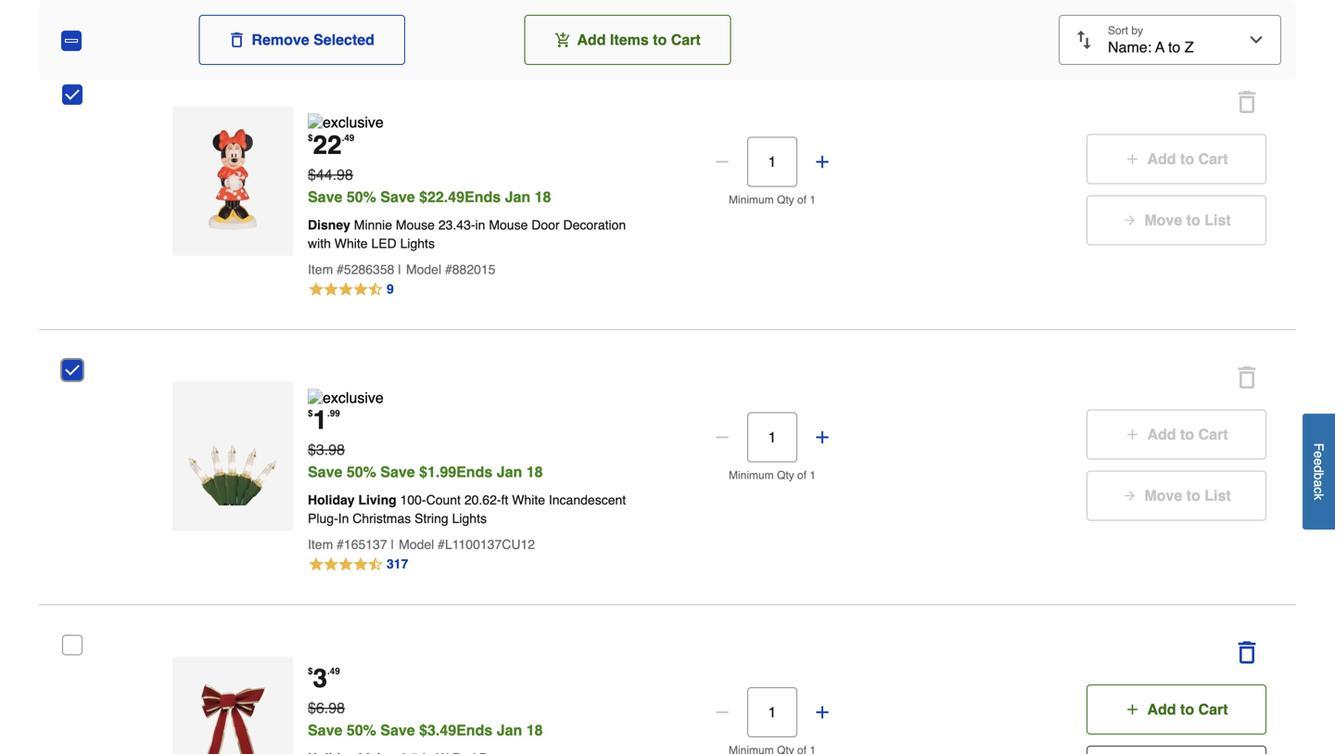 Task type: locate. For each thing, give the bounding box(es) containing it.
$ left .99 element
[[308, 408, 313, 419]]

$ up $6.98
[[308, 666, 313, 677]]

50 inside $44.98 save 50 % save $22.49 ends jan 18
[[347, 188, 363, 205]]

lights inside 100-count 20.62-ft white incandescent plug-in christmas string lights
[[452, 511, 487, 526]]

exclusive image for 22
[[182, 128, 284, 230]]

item # 5286358 | model # 882015
[[308, 262, 496, 277]]

%
[[363, 188, 376, 205], [363, 463, 376, 481], [363, 722, 376, 739]]

disney
[[308, 217, 351, 232]]

. up $6.98
[[327, 666, 330, 677]]

. inside $ 22 . 49
[[342, 133, 344, 143]]

ends inside $6.98 save 50 % save $3.49 ends jan 18
[[456, 722, 493, 739]]

1 vertical spatial move to list
[[1145, 487, 1232, 504]]

mouse up 'led'
[[396, 217, 435, 232]]

. up $44.98
[[342, 133, 344, 143]]

49 right 3
[[330, 666, 340, 677]]

1 of from the top
[[798, 193, 807, 206]]

. inside $ 3 . 49
[[327, 666, 330, 677]]

.49 element up $44.98
[[342, 133, 355, 143]]

move to list right arrow right icon at the right top
[[1145, 211, 1232, 229]]

2 50 from the top
[[347, 463, 363, 481]]

3 $ from the top
[[308, 666, 313, 677]]

remove
[[252, 31, 310, 48]]

1 50 from the top
[[347, 188, 363, 205]]

add items to cart
[[577, 31, 701, 48]]

1 qty from the top
[[777, 193, 795, 206]]

2 $ from the top
[[308, 408, 313, 419]]

0 vertical spatial %
[[363, 188, 376, 205]]

offer ends on 1705640400000 element up in
[[465, 188, 551, 205]]

move to list
[[1145, 211, 1232, 229], [1145, 487, 1232, 504]]

stepper number input field with increment and decrement buttons number field for 22
[[748, 137, 798, 187]]

qty
[[777, 193, 795, 206], [777, 469, 795, 482]]

18 up 'door'
[[535, 188, 551, 205]]

minimum qty of 1
[[729, 193, 816, 206], [729, 469, 816, 482]]

2 vertical spatial ends
[[456, 722, 493, 739]]

.99 element
[[327, 408, 340, 419]]

1 add to cart from the top
[[1148, 150, 1229, 167]]

lights inside minnie mouse 23.43-in mouse door decoration with white led lights
[[400, 236, 435, 251]]

1 horizontal spatial .49 element
[[342, 133, 355, 143]]

led
[[371, 236, 397, 251]]

# down in at bottom
[[337, 537, 344, 552]]

$ 1 . 99
[[308, 405, 340, 435]]

a
[[1312, 480, 1327, 487]]

.49 element for 3
[[327, 666, 340, 677]]

| right the 5286358
[[398, 262, 402, 277]]

list right arrow right image
[[1205, 487, 1232, 504]]

1 % from the top
[[363, 188, 376, 205]]

18 up holiday living 100-count 20.62-ft white incandescent plug-in christmas string lights element
[[527, 463, 543, 481]]

1 minimum qty of 1 from the top
[[729, 193, 816, 206]]

1 vertical spatial stepper number input field with increment and decrement buttons number field
[[748, 412, 798, 462]]

1 vertical spatial 50
[[347, 463, 363, 481]]

1 vertical spatial minus image
[[713, 428, 732, 446]]

0 vertical spatial ends
[[465, 188, 501, 205]]

exclusive image for save
[[182, 679, 284, 754]]

1 stepper number input field with increment and decrement buttons number field from the top
[[748, 137, 798, 187]]

| right 165137
[[391, 537, 394, 552]]

0 vertical spatial trash image
[[230, 32, 244, 47]]

0 vertical spatial 49
[[344, 133, 355, 143]]

1 vertical spatial ends
[[456, 463, 493, 481]]

incandescent
[[549, 493, 626, 508]]

% up living
[[363, 463, 376, 481]]

50 down $44.98
[[347, 188, 363, 205]]

add to cart
[[1148, 150, 1229, 167], [1148, 426, 1229, 443], [1148, 701, 1229, 718]]

move right arrow right image
[[1145, 487, 1183, 504]]

plus image for 1
[[1126, 427, 1140, 442]]

minimum for 1
[[729, 469, 774, 482]]

2 qty from the top
[[777, 469, 795, 482]]

1 vertical spatial %
[[363, 463, 376, 481]]

exclusive image for 1
[[182, 404, 284, 506]]

save down was $3.98 "element"
[[381, 463, 415, 481]]

.49 element up $6.98
[[327, 666, 340, 677]]

move right arrow right icon at the right top
[[1145, 211, 1183, 229]]

$ inside $ 22 . 49
[[308, 133, 313, 143]]

minus image
[[713, 153, 732, 171], [713, 428, 732, 446], [713, 703, 732, 722]]

ends up in
[[465, 188, 501, 205]]

$22.49
[[419, 188, 465, 205]]

plus image
[[1126, 152, 1140, 166], [813, 153, 832, 171], [813, 428, 832, 446], [813, 703, 832, 722]]

lights for 22
[[400, 236, 435, 251]]

minimum
[[729, 193, 774, 206], [729, 469, 774, 482]]

|
[[398, 262, 402, 277], [391, 537, 394, 552]]

Stepper number input field with increment and decrement buttons number field
[[748, 137, 798, 187], [748, 412, 798, 462], [748, 687, 798, 738]]

50 up holiday living
[[347, 463, 363, 481]]

1 vertical spatial add to cart
[[1148, 426, 1229, 443]]

plus image
[[1126, 427, 1140, 442], [1126, 702, 1140, 717]]

2 vertical spatial jan
[[497, 722, 522, 739]]

$44.98
[[308, 166, 353, 183]]

in
[[338, 511, 349, 526]]

lights for 1
[[452, 511, 487, 526]]

ends
[[465, 188, 501, 205], [456, 463, 493, 481], [456, 722, 493, 739]]

move for 22
[[1145, 211, 1183, 229]]

49 inside $ 22 . 49
[[344, 133, 355, 143]]

.
[[342, 133, 344, 143], [327, 408, 330, 419], [327, 666, 330, 677]]

165137
[[344, 537, 387, 552]]

0 vertical spatial 18
[[535, 188, 551, 205]]

2 minimum from the top
[[729, 469, 774, 482]]

2 add to cart from the top
[[1148, 426, 1229, 443]]

22
[[313, 130, 342, 160]]

e up b
[[1312, 458, 1327, 465]]

item down plug-
[[308, 537, 333, 552]]

add to cart button
[[1087, 134, 1267, 184], [1087, 134, 1267, 184], [1087, 409, 1267, 459], [1087, 409, 1267, 459], [1087, 685, 1267, 735], [1087, 685, 1267, 735]]

e up the d
[[1312, 451, 1327, 458]]

1 vertical spatial .
[[327, 408, 330, 419]]

2 item from the top
[[308, 537, 333, 552]]

lights up item # 5286358 | model # 882015
[[400, 236, 435, 251]]

model left 882015
[[406, 262, 442, 277]]

$ for 3
[[308, 666, 313, 677]]

0 vertical spatial move to list
[[1145, 211, 1232, 229]]

2 stepper number input field with increment and decrement buttons number field from the top
[[748, 412, 798, 462]]

0 horizontal spatial lights
[[400, 236, 435, 251]]

jan up ft at the bottom left of page
[[497, 463, 522, 481]]

0 vertical spatial of
[[798, 193, 807, 206]]

50 inside $3.98 save 50 % save $1.99 ends jan 18
[[347, 463, 363, 481]]

18 inside $3.98 save 50 % save $1.99 ends jan 18
[[527, 463, 543, 481]]

3
[[313, 664, 327, 693]]

0 vertical spatial .49 element
[[342, 133, 355, 143]]

1 for 1
[[810, 469, 816, 482]]

% up minnie
[[363, 188, 376, 205]]

1 vertical spatial item
[[308, 537, 333, 552]]

list for 1
[[1205, 487, 1232, 504]]

disney minnie mouse 23.43-in mouse door decoration with white led lights element
[[308, 216, 642, 253]]

. up $3.98
[[327, 408, 330, 419]]

model
[[406, 262, 442, 277], [399, 537, 434, 552]]

1 horizontal spatial 49
[[344, 133, 355, 143]]

1 item from the top
[[308, 262, 333, 277]]

2 move to list from the top
[[1145, 487, 1232, 504]]

2 vertical spatial add to cart
[[1148, 701, 1229, 718]]

1 vertical spatial 49
[[330, 666, 340, 677]]

$ 22 . 49
[[308, 130, 355, 160]]

list right arrow right icon at the right top
[[1205, 211, 1232, 229]]

2 vertical spatial %
[[363, 722, 376, 739]]

cart add image
[[555, 32, 570, 47]]

3 minus image from the top
[[713, 703, 732, 722]]

0 vertical spatial jan
[[505, 188, 531, 205]]

0 vertical spatial lights
[[400, 236, 435, 251]]

c
[[1312, 487, 1327, 494]]

item down with
[[308, 262, 333, 277]]

2 vertical spatial stepper number input field with increment and decrement buttons number field
[[748, 687, 798, 738]]

2 move from the top
[[1145, 487, 1183, 504]]

49 inside $ 3 . 49
[[330, 666, 340, 677]]

.49 element
[[342, 133, 355, 143], [327, 666, 340, 677]]

2 vertical spatial .
[[327, 666, 330, 677]]

1 vertical spatial $
[[308, 408, 313, 419]]

1 plus image from the top
[[1126, 427, 1140, 442]]

jan for 1
[[497, 463, 522, 481]]

ends up the 20.62-
[[456, 463, 493, 481]]

2 list from the top
[[1205, 487, 1232, 504]]

jan inside $3.98 save 50 % save $1.99 ends jan 18
[[497, 463, 522, 481]]

0 vertical spatial minus image
[[713, 153, 732, 171]]

18 up 'holiday living 8.5-in w red bow' element
[[527, 722, 543, 739]]

50 for 1
[[347, 463, 363, 481]]

item
[[308, 262, 333, 277], [308, 537, 333, 552]]

2 vertical spatial 1
[[810, 469, 816, 482]]

2 vertical spatial $
[[308, 666, 313, 677]]

50
[[347, 188, 363, 205], [347, 463, 363, 481], [347, 722, 363, 739]]

l1100137cu12
[[445, 537, 535, 552]]

0 vertical spatial item
[[308, 262, 333, 277]]

2 minimum qty of 1 from the top
[[729, 469, 816, 482]]

1 vertical spatial move
[[1145, 487, 1183, 504]]

0 vertical spatial white
[[335, 236, 368, 251]]

of for 1
[[798, 469, 807, 482]]

save
[[308, 188, 343, 205], [381, 188, 415, 205], [308, 463, 343, 481], [381, 463, 415, 481], [308, 722, 343, 739], [381, 722, 415, 739]]

to for arrow right icon at the right top
[[1187, 211, 1201, 229]]

0 horizontal spatial trash image
[[230, 32, 244, 47]]

0 vertical spatial stepper number input field with increment and decrement buttons number field
[[748, 137, 798, 187]]

1 vertical spatial 18
[[527, 463, 543, 481]]

selected
[[314, 31, 375, 48]]

add for 22
[[1148, 150, 1177, 167]]

f e e d b a c k
[[1312, 443, 1327, 500]]

f
[[1312, 443, 1327, 451]]

1
[[810, 193, 816, 206], [313, 405, 327, 435], [810, 469, 816, 482]]

offer ends on 1705640400000 element up 'holiday living 8.5-in w red bow' element
[[456, 722, 543, 739]]

1 vertical spatial plus image
[[1126, 702, 1140, 717]]

2 plus image from the top
[[1126, 702, 1140, 717]]

1 horizontal spatial |
[[398, 262, 402, 277]]

$44.98 save 50 % save $22.49 ends jan 18
[[308, 166, 551, 205]]

1 vertical spatial minimum
[[729, 469, 774, 482]]

white right ft at the bottom left of page
[[512, 493, 545, 508]]

ends for 22
[[465, 188, 501, 205]]

49 right 22
[[344, 133, 355, 143]]

0 horizontal spatial 49
[[330, 666, 340, 677]]

model for 22
[[406, 262, 442, 277]]

mouse
[[396, 217, 435, 232], [489, 217, 528, 232]]

0 vertical spatial 50
[[347, 188, 363, 205]]

1 horizontal spatial lights
[[452, 511, 487, 526]]

add
[[577, 31, 606, 48], [1148, 150, 1177, 167], [1148, 426, 1177, 443], [1148, 701, 1177, 718]]

offer ends on 1705640400000 element
[[465, 188, 551, 205], [456, 463, 543, 481], [456, 722, 543, 739]]

| for 22
[[398, 262, 402, 277]]

1 list from the top
[[1205, 211, 1232, 229]]

2 vertical spatial 18
[[527, 722, 543, 739]]

$ inside $ 3 . 49
[[308, 666, 313, 677]]

3 % from the top
[[363, 722, 376, 739]]

0 vertical spatial |
[[398, 262, 402, 277]]

1 horizontal spatial white
[[512, 493, 545, 508]]

1 $ from the top
[[308, 133, 313, 143]]

0 vertical spatial plus image
[[1126, 427, 1140, 442]]

2 vertical spatial 50
[[347, 722, 363, 739]]

1 vertical spatial trash image
[[1236, 642, 1259, 664]]

#
[[337, 262, 344, 277], [445, 262, 452, 277], [337, 537, 344, 552], [438, 537, 445, 552]]

.49 element for 22
[[342, 133, 355, 143]]

save down $6.98
[[308, 722, 343, 739]]

$ up $44.98
[[308, 133, 313, 143]]

move to list for 22
[[1145, 211, 1232, 229]]

move to list for 1
[[1145, 487, 1232, 504]]

2 of from the top
[[798, 469, 807, 482]]

jan inside $44.98 save 50 % save $22.49 ends jan 18
[[505, 188, 531, 205]]

1 move to list from the top
[[1145, 211, 1232, 229]]

0 vertical spatial 1
[[810, 193, 816, 206]]

$
[[308, 133, 313, 143], [308, 408, 313, 419], [308, 666, 313, 677]]

3 50 from the top
[[347, 722, 363, 739]]

0 horizontal spatial mouse
[[396, 217, 435, 232]]

0 vertical spatial offer ends on 1705640400000 element
[[465, 188, 551, 205]]

1 vertical spatial |
[[391, 537, 394, 552]]

1 horizontal spatial mouse
[[489, 217, 528, 232]]

jan up 'holiday living 8.5-in w red bow' element
[[497, 722, 522, 739]]

$ inside $ 1 . 99
[[308, 408, 313, 419]]

2 vertical spatial minus image
[[713, 703, 732, 722]]

lights down the 20.62-
[[452, 511, 487, 526]]

0 horizontal spatial .49 element
[[327, 666, 340, 677]]

christmas
[[353, 511, 411, 526]]

0 horizontal spatial white
[[335, 236, 368, 251]]

1 vertical spatial offer ends on 1705640400000 element
[[456, 463, 543, 481]]

ends inside $3.98 save 50 % save $1.99 ends jan 18
[[456, 463, 493, 481]]

0 vertical spatial move
[[1145, 211, 1183, 229]]

1 for 22
[[810, 193, 816, 206]]

minnie mouse 23.43-in mouse door decoration with white led lights
[[308, 217, 626, 251]]

move to list button
[[1087, 195, 1267, 245], [1087, 195, 1267, 245], [1087, 471, 1267, 521], [1087, 471, 1267, 521]]

18 inside $44.98 save 50 % save $22.49 ends jan 18
[[535, 188, 551, 205]]

trash image
[[230, 32, 244, 47], [1236, 642, 1259, 664]]

to
[[653, 31, 667, 48], [1181, 150, 1195, 167], [1187, 211, 1201, 229], [1181, 426, 1195, 443], [1187, 487, 1201, 504], [1181, 701, 1195, 718]]

minimum qty of 1 for 1
[[729, 469, 816, 482]]

18
[[535, 188, 551, 205], [527, 463, 543, 481], [527, 722, 543, 739]]

save down was $6.98 "element"
[[381, 722, 415, 739]]

items
[[610, 31, 649, 48]]

list
[[1205, 211, 1232, 229], [1205, 487, 1232, 504]]

0 vertical spatial minimum
[[729, 193, 774, 206]]

minus image for 1
[[713, 428, 732, 446]]

white down disney
[[335, 236, 368, 251]]

offer ends on 1705640400000 element up ft at the bottom left of page
[[456, 463, 543, 481]]

1 vertical spatial model
[[399, 537, 434, 552]]

mouse right in
[[489, 217, 528, 232]]

. inside $ 1 . 99
[[327, 408, 330, 419]]

jan
[[505, 188, 531, 205], [497, 463, 522, 481], [497, 722, 522, 739]]

move
[[1145, 211, 1183, 229], [1145, 487, 1183, 504]]

0 vertical spatial model
[[406, 262, 442, 277]]

1 vertical spatial list
[[1205, 487, 1232, 504]]

1 vertical spatial jan
[[497, 463, 522, 481]]

50 down was $6.98 "element"
[[347, 722, 363, 739]]

ends inside $44.98 save 50 % save $22.49 ends jan 18
[[465, 188, 501, 205]]

1 vertical spatial .49 element
[[327, 666, 340, 677]]

. for 3
[[327, 666, 330, 677]]

minnie
[[354, 217, 392, 232]]

0 vertical spatial add to cart
[[1148, 150, 1229, 167]]

2 minus image from the top
[[713, 428, 732, 446]]

0 vertical spatial $
[[308, 133, 313, 143]]

1 minus image from the top
[[713, 153, 732, 171]]

% inside $44.98 save 50 % save $22.49 ends jan 18
[[363, 188, 376, 205]]

49
[[344, 133, 355, 143], [330, 666, 340, 677]]

lights
[[400, 236, 435, 251], [452, 511, 487, 526]]

ends up 'holiday living 8.5-in w red bow' element
[[456, 722, 493, 739]]

1 move from the top
[[1145, 211, 1183, 229]]

0 vertical spatial qty
[[777, 193, 795, 206]]

item for 22
[[308, 262, 333, 277]]

0 vertical spatial .
[[342, 133, 344, 143]]

1 mouse from the left
[[396, 217, 435, 232]]

1 vertical spatial white
[[512, 493, 545, 508]]

model down string
[[399, 537, 434, 552]]

exclusive image
[[308, 114, 384, 131], [182, 128, 284, 230], [308, 389, 384, 406], [182, 404, 284, 506], [182, 679, 284, 754]]

e
[[1312, 451, 1327, 458], [1312, 458, 1327, 465]]

1 minimum from the top
[[729, 193, 774, 206]]

move to list right arrow right image
[[1145, 487, 1232, 504]]

k
[[1312, 494, 1327, 500]]

jan up disney minnie mouse 23.43-in mouse door decoration with white led lights element
[[505, 188, 531, 205]]

2 % from the top
[[363, 463, 376, 481]]

1 vertical spatial qty
[[777, 469, 795, 482]]

cart
[[671, 31, 701, 48], [1199, 150, 1229, 167], [1199, 426, 1229, 443], [1199, 701, 1229, 718]]

of
[[798, 193, 807, 206], [798, 469, 807, 482]]

1 vertical spatial of
[[798, 469, 807, 482]]

jan inside $6.98 save 50 % save $3.49 ends jan 18
[[497, 722, 522, 739]]

to inside button
[[653, 31, 667, 48]]

white
[[335, 236, 368, 251], [512, 493, 545, 508]]

add for 1
[[1148, 426, 1177, 443]]

1 vertical spatial minimum qty of 1
[[729, 469, 816, 482]]

# down minnie mouse 23.43-in mouse door decoration with white led lights
[[445, 262, 452, 277]]

0 horizontal spatial |
[[391, 537, 394, 552]]

offer ends on 1705640400000 element for 22
[[465, 188, 551, 205]]

% down was $6.98 "element"
[[363, 722, 376, 739]]

with
[[308, 236, 331, 251]]

0 vertical spatial list
[[1205, 211, 1232, 229]]

1 vertical spatial lights
[[452, 511, 487, 526]]

. for 22
[[342, 133, 344, 143]]

$3.98 save 50 % save $1.99 ends jan 18
[[308, 441, 543, 481]]

% inside $3.98 save 50 % save $1.99 ends jan 18
[[363, 463, 376, 481]]

to for 1's plus icon
[[1181, 426, 1195, 443]]

1 horizontal spatial trash image
[[1236, 642, 1259, 664]]

0 vertical spatial minimum qty of 1
[[729, 193, 816, 206]]

add to cart for 22
[[1148, 150, 1229, 167]]



Task type: describe. For each thing, give the bounding box(es) containing it.
b
[[1312, 473, 1327, 480]]

offer ends on 1705640400000 element for 1
[[456, 463, 543, 481]]

1 e from the top
[[1312, 451, 1327, 458]]

white inside 100-count 20.62-ft white incandescent plug-in christmas string lights
[[512, 493, 545, 508]]

holiday living 8.5-in w red bow element
[[308, 749, 642, 754]]

$6.98
[[308, 699, 345, 717]]

plus image for save
[[813, 703, 832, 722]]

holiday living 100-count 20.62-ft white incandescent plug-in christmas string lights element
[[308, 491, 642, 528]]

living
[[358, 493, 397, 508]]

string
[[415, 511, 449, 526]]

20.62-
[[465, 493, 501, 508]]

$ for 22
[[308, 133, 313, 143]]

trash image inside remove selected button
[[230, 32, 244, 47]]

move for 1
[[1145, 487, 1183, 504]]

| for 1
[[391, 537, 394, 552]]

minimum qty of 1 for 22
[[729, 193, 816, 206]]

remove selected
[[252, 31, 375, 48]]

plug-
[[308, 511, 338, 526]]

f e e d b a c k button
[[1303, 414, 1336, 530]]

5286358
[[344, 262, 395, 277]]

door
[[532, 217, 560, 232]]

holiday
[[308, 493, 355, 508]]

to for plus icon related to save
[[1181, 701, 1195, 718]]

was $3.98 element
[[308, 439, 534, 461]]

$ for 1
[[308, 408, 313, 419]]

holiday living
[[308, 493, 397, 508]]

18 for 22
[[535, 188, 551, 205]]

882015
[[452, 262, 496, 277]]

% for 22
[[363, 188, 376, 205]]

arrow right image
[[1123, 488, 1138, 503]]

save down $3.98
[[308, 463, 343, 481]]

# down disney
[[337, 262, 344, 277]]

model for 1
[[399, 537, 434, 552]]

d
[[1312, 465, 1327, 473]]

50 for 22
[[347, 188, 363, 205]]

100-count 20.62-ft white incandescent plug-in christmas string lights
[[308, 493, 626, 526]]

item # 165137 | model # l1100137cu12
[[308, 537, 535, 552]]

3 stepper number input field with increment and decrement buttons number field from the top
[[748, 687, 798, 738]]

was $6.98 element
[[308, 697, 534, 719]]

cart inside add items to cart button
[[671, 31, 701, 48]]

cart for 1
[[1199, 426, 1229, 443]]

% inside $6.98 save 50 % save $3.49 ends jan 18
[[363, 722, 376, 739]]

3 add to cart from the top
[[1148, 701, 1229, 718]]

count
[[426, 493, 461, 508]]

add to cart for 1
[[1148, 426, 1229, 443]]

remove selected button
[[199, 15, 405, 65]]

# down string
[[438, 537, 445, 552]]

plus image for save
[[1126, 702, 1140, 717]]

plus image for 1
[[813, 428, 832, 446]]

in
[[475, 217, 486, 232]]

cart for 22
[[1199, 150, 1229, 167]]

qty for 22
[[777, 193, 795, 206]]

stepper number input field with increment and decrement buttons number field for 1
[[748, 412, 798, 462]]

49 for 3
[[330, 666, 340, 677]]

save down was $44.98 element
[[381, 188, 415, 205]]

white inside minnie mouse 23.43-in mouse door decoration with white led lights
[[335, 236, 368, 251]]

add inside add items to cart button
[[577, 31, 606, 48]]

23.43-
[[439, 217, 475, 232]]

decoration
[[563, 217, 626, 232]]

item for 1
[[308, 537, 333, 552]]

$6.98 save 50 % save $3.49 ends jan 18
[[308, 699, 543, 739]]

ft
[[501, 493, 509, 508]]

jan for 22
[[505, 188, 531, 205]]

49 for 22
[[344, 133, 355, 143]]

minus image for 22
[[713, 153, 732, 171]]

ends for 1
[[456, 463, 493, 481]]

18 inside $6.98 save 50 % save $3.49 ends jan 18
[[527, 722, 543, 739]]

$3.49
[[419, 722, 456, 739]]

save down $44.98
[[308, 188, 343, 205]]

qty for 1
[[777, 469, 795, 482]]

was $44.98 element
[[308, 164, 542, 186]]

2 vertical spatial offer ends on 1705640400000 element
[[456, 722, 543, 739]]

18 for 1
[[527, 463, 543, 481]]

cart for save
[[1199, 701, 1229, 718]]

$ 3 . 49
[[308, 664, 340, 693]]

plus image for 22
[[813, 153, 832, 171]]

add for save
[[1148, 701, 1177, 718]]

2 e from the top
[[1312, 458, 1327, 465]]

50 inside $6.98 save 50 % save $3.49 ends jan 18
[[347, 722, 363, 739]]

list for 22
[[1205, 211, 1232, 229]]

. for 1
[[327, 408, 330, 419]]

minimum for 22
[[729, 193, 774, 206]]

2 mouse from the left
[[489, 217, 528, 232]]

100-
[[400, 493, 426, 508]]

add items to cart button
[[524, 15, 732, 65]]

of for 22
[[798, 193, 807, 206]]

arrow right image
[[1123, 213, 1138, 228]]

$3.98
[[308, 441, 345, 458]]

$1.99
[[419, 463, 456, 481]]

99
[[330, 408, 340, 419]]

1 vertical spatial 1
[[313, 405, 327, 435]]

% for 1
[[363, 463, 376, 481]]

to for arrow right image
[[1187, 487, 1201, 504]]



Task type: vqa. For each thing, say whether or not it's contained in the screenshot.
2nd list from the top of the page
yes



